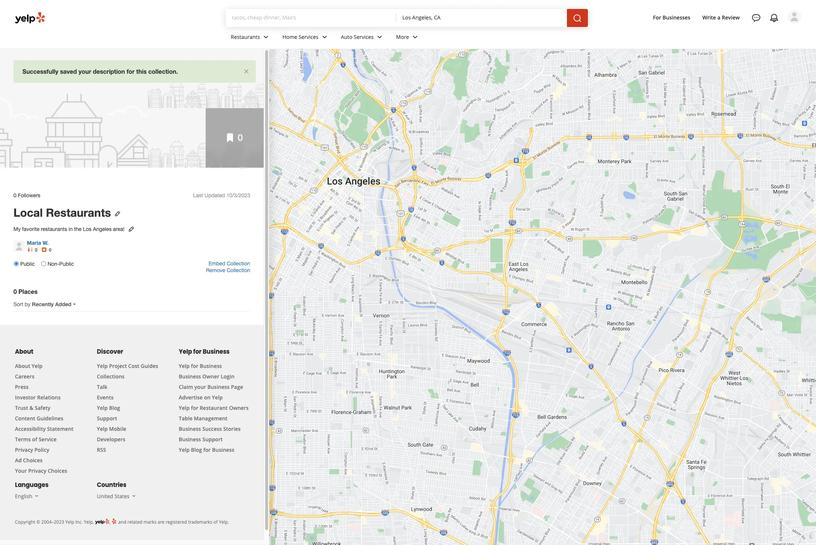 Task type: vqa. For each thing, say whether or not it's contained in the screenshot.
leftmost Maria W. IMAGE
yes



Task type: locate. For each thing, give the bounding box(es) containing it.
yelp up claim
[[179, 362, 190, 369]]

privacy down terms
[[15, 446, 33, 453]]

1 vertical spatial choices
[[48, 467, 67, 474]]

1 vertical spatial collection
[[227, 267, 250, 273]]

1 24 chevron down v2 image from the left
[[262, 32, 271, 41]]

16 chevron down v2 image
[[34, 493, 40, 499], [131, 493, 137, 499]]

public down my favorite restaurants in the los angeles area!
[[59, 261, 74, 267]]

business down stories on the left bottom
[[212, 446, 235, 453]]

0 vertical spatial of
[[32, 436, 37, 443]]

cost
[[128, 362, 139, 369]]

24 chevron down v2 image left auto
[[320, 32, 329, 41]]

united
[[97, 493, 113, 500]]

24 chevron down v2 image left home
[[262, 32, 271, 41]]

restaurants
[[231, 33, 260, 40], [46, 206, 111, 219]]

0 horizontal spatial services
[[299, 33, 319, 40]]

events
[[97, 394, 114, 401]]

auto
[[341, 33, 353, 40]]

0 horizontal spatial public
[[20, 261, 35, 267]]

yelp for business
[[179, 347, 230, 356]]

services left 24 chevron down v2 image at top
[[354, 33, 374, 40]]

1 16 chevron down v2 image from the left
[[34, 493, 40, 499]]

your
[[15, 467, 27, 474]]

about for about yelp careers press investor relations trust & safety content guidelines accessibility statement terms of service privacy policy ad choices your privacy choices
[[15, 362, 30, 369]]

1 vertical spatial support
[[203, 436, 223, 443]]

related
[[128, 519, 142, 525]]

your up 'advertise on yelp' "link"
[[195, 383, 206, 390]]

of up privacy policy "link"
[[32, 436, 37, 443]]

privacy down ad choices link
[[28, 467, 46, 474]]

statement
[[47, 425, 74, 432]]

support inside yelp for business business owner login claim your business page advertise on yelp yelp for restaurant owners table management business success stories business support yelp blog for business
[[203, 436, 223, 443]]

0 vertical spatial support
[[97, 415, 117, 422]]

yelp for restaurant owners link
[[179, 404, 249, 411]]

yelp mobile link
[[97, 425, 126, 432]]

inc.
[[75, 519, 83, 525]]

maria
[[27, 240, 41, 246]]

maria w. link
[[27, 240, 49, 246]]

collection down embed collection link
[[227, 267, 250, 273]]

0 horizontal spatial blog
[[109, 404, 120, 411]]

1 horizontal spatial services
[[354, 33, 374, 40]]

blog
[[109, 404, 120, 411], [191, 446, 202, 453]]

blog up support 'link'
[[109, 404, 120, 411]]

1 vertical spatial of
[[214, 519, 218, 525]]

maria w. image
[[13, 241, 25, 252]]

followers
[[18, 192, 40, 198]]

messages image
[[752, 13, 761, 22]]

16 chevron down v2 image down languages
[[34, 493, 40, 499]]

accessibility
[[15, 425, 46, 432]]

more link
[[390, 27, 426, 49]]

1 horizontal spatial 16 chevron down v2 image
[[131, 493, 137, 499]]

business up yelp for business link
[[203, 347, 230, 356]]

service
[[39, 436, 57, 443]]

yelp for business business owner login claim your business page advertise on yelp yelp for restaurant owners table management business success stories business support yelp blog for business
[[179, 362, 249, 453]]

business down table
[[179, 425, 201, 432]]

tacos, cheap dinner, Max's text field
[[232, 14, 391, 21]]

©
[[36, 519, 40, 525]]

search image
[[574, 14, 583, 23]]

maria w. image
[[788, 10, 802, 24]]

blog inside yelp project cost guides collections talk events yelp blog support yelp mobile developers rss
[[109, 404, 120, 411]]

24 chevron down v2 image for restaurants
[[262, 32, 271, 41]]

1 collection from the top
[[227, 260, 250, 266]]

your right saved
[[79, 68, 91, 75]]

16 chevron down v2 image for languages
[[34, 493, 40, 499]]

are
[[158, 519, 165, 525]]

search image
[[574, 14, 583, 23]]

collections link
[[97, 373, 125, 380]]

a
[[718, 14, 721, 21]]

last
[[193, 192, 203, 198]]

business up the owner on the left of page
[[200, 362, 222, 369]]

support
[[97, 415, 117, 422], [203, 436, 223, 443]]

3 24 chevron down v2 image from the left
[[411, 32, 420, 41]]

collection
[[227, 260, 250, 266], [227, 267, 250, 273]]

investor relations link
[[15, 394, 61, 401]]

1 horizontal spatial blog
[[191, 446, 202, 453]]

16 chevron down v2 image inside the united states dropdown button
[[131, 493, 137, 499]]

saved
[[60, 68, 77, 75]]

services
[[299, 33, 319, 40], [354, 33, 374, 40]]

16 chevron down v2 image inside english popup button
[[34, 493, 40, 499]]

choices down policy
[[48, 467, 67, 474]]

business up claim
[[179, 373, 201, 380]]

24 chevron down v2 image inside restaurants link
[[262, 32, 271, 41]]

1 horizontal spatial your
[[195, 383, 206, 390]]

None radio
[[14, 261, 19, 266]]

claim your business page link
[[179, 383, 243, 390]]

None search field
[[226, 9, 597, 27]]

of
[[32, 436, 37, 443], [214, 519, 218, 525]]

blog inside yelp for business business owner login claim your business page advertise on yelp yelp for restaurant owners table management business success stories business support yelp blog for business
[[191, 446, 202, 453]]

support down success
[[203, 436, 223, 443]]

in
[[69, 226, 73, 232]]

collection up remove collection link
[[227, 260, 250, 266]]

2 services from the left
[[354, 33, 374, 40]]

None radio
[[41, 261, 46, 266]]

0 horizontal spatial 24 chevron down v2 image
[[262, 32, 271, 41]]

0 horizontal spatial choices
[[23, 457, 43, 464]]

24 chevron down v2 image right more
[[411, 32, 420, 41]]

1 vertical spatial blog
[[191, 446, 202, 453]]

24 chevron down v2 image
[[262, 32, 271, 41], [320, 32, 329, 41], [411, 32, 420, 41]]

yelp project cost guides link
[[97, 362, 158, 369]]

collection.
[[148, 68, 178, 75]]

by
[[25, 301, 30, 307]]

support link
[[97, 415, 117, 422]]

of inside about yelp careers press investor relations trust & safety content guidelines accessibility statement terms of service privacy policy ad choices your privacy choices
[[32, 436, 37, 443]]

login
[[221, 373, 235, 380]]

of left yelp.
[[214, 519, 218, 525]]

table management link
[[179, 415, 228, 422]]

business support link
[[179, 436, 223, 443]]

1 vertical spatial privacy
[[28, 467, 46, 474]]

24 chevron down v2 image inside home services link
[[320, 32, 329, 41]]

support down yelp blog link
[[97, 415, 117, 422]]

united states
[[97, 493, 130, 500]]

0 horizontal spatial your
[[79, 68, 91, 75]]

2 about from the top
[[15, 362, 30, 369]]

restaurants up the
[[46, 206, 111, 219]]

for
[[127, 68, 135, 75], [193, 347, 202, 356], [191, 362, 199, 369], [191, 404, 199, 411], [204, 446, 211, 453]]

1 vertical spatial restaurants
[[46, 206, 111, 219]]

local restaurants
[[13, 206, 111, 219]]

16 chevron down v2 image right states
[[131, 493, 137, 499]]

w.
[[43, 240, 49, 246]]

restaurants up × link
[[231, 33, 260, 40]]

0 vertical spatial your
[[79, 68, 91, 75]]

places
[[18, 288, 38, 295]]

24 chevron down v2 image inside more 'link'
[[411, 32, 420, 41]]

and
[[118, 519, 126, 525]]

0 horizontal spatial 16 chevron down v2 image
[[34, 493, 40, 499]]

blog down business support link
[[191, 446, 202, 453]]

ad
[[15, 457, 22, 464]]

restaurants link
[[225, 27, 277, 49]]

16 chevron down v2 image for countries
[[131, 493, 137, 499]]

0 places
[[13, 288, 38, 295]]

yelp up table
[[179, 404, 190, 411]]

for left this on the left top of the page
[[127, 68, 135, 75]]

successfully
[[22, 68, 58, 75]]

yelp down events link
[[97, 404, 108, 411]]

sort
[[13, 301, 23, 307]]

0 horizontal spatial of
[[32, 436, 37, 443]]

24 chevron down v2 image for more
[[411, 32, 420, 41]]

careers
[[15, 373, 34, 380]]

&
[[29, 404, 33, 411]]

about
[[15, 347, 33, 356], [15, 362, 30, 369]]

my
[[13, 226, 21, 232]]

maria w.
[[27, 240, 49, 246]]

1 about from the top
[[15, 347, 33, 356]]

trust
[[15, 404, 28, 411]]

united states button
[[97, 493, 137, 500]]

2 horizontal spatial 24 chevron down v2 image
[[411, 32, 420, 41]]

choices down privacy policy "link"
[[23, 457, 43, 464]]

1 horizontal spatial support
[[203, 436, 223, 443]]

0 vertical spatial collection
[[227, 260, 250, 266]]

2 public from the left
[[59, 261, 74, 267]]

restaurants
[[41, 226, 67, 232]]

remove
[[206, 267, 226, 273]]

page
[[231, 383, 243, 390]]

1 horizontal spatial of
[[214, 519, 218, 525]]

about inside about yelp careers press investor relations trust & safety content guidelines accessibility statement terms of service privacy policy ad choices your privacy choices
[[15, 362, 30, 369]]

favorite
[[22, 226, 39, 232]]

business down the owner on the left of page
[[208, 383, 230, 390]]

1 horizontal spatial public
[[59, 261, 74, 267]]

1 horizontal spatial 24 chevron down v2 image
[[320, 32, 329, 41]]

yelp up collections
[[97, 362, 108, 369]]

about up careers on the bottom of the page
[[15, 362, 30, 369]]

about up about yelp link
[[15, 347, 33, 356]]

home
[[283, 33, 298, 40]]

0 vertical spatial blog
[[109, 404, 120, 411]]

your privacy choices link
[[15, 467, 67, 474]]

yelp up careers on the bottom of the page
[[32, 362, 43, 369]]

0 vertical spatial about
[[15, 347, 33, 356]]

0 vertical spatial restaurants
[[231, 33, 260, 40]]

24 chevron down v2 image for home services
[[320, 32, 329, 41]]

about for about
[[15, 347, 33, 356]]

angeles
[[93, 226, 112, 232]]

services right home
[[299, 33, 319, 40]]

2 16 chevron down v2 image from the left
[[131, 493, 137, 499]]

1 vertical spatial your
[[195, 383, 206, 390]]

english button
[[15, 493, 40, 500]]

terms of service link
[[15, 436, 57, 443]]

1 vertical spatial about
[[15, 362, 30, 369]]

auto services link
[[335, 27, 390, 49]]

countries
[[97, 481, 127, 489]]

discover
[[97, 347, 123, 356]]

2 24 chevron down v2 image from the left
[[320, 32, 329, 41]]

public down maria w. image
[[20, 261, 35, 267]]

auto services
[[341, 33, 374, 40]]

more
[[396, 33, 409, 40]]

0 horizontal spatial support
[[97, 415, 117, 422]]

collections
[[97, 373, 125, 380]]

press
[[15, 383, 29, 390]]

notifications image
[[770, 13, 779, 22], [770, 13, 779, 22]]

registered
[[166, 519, 187, 525]]

1 services from the left
[[299, 33, 319, 40]]



Task type: describe. For each thing, give the bounding box(es) containing it.
yelp blog link
[[97, 404, 120, 411]]

marks
[[144, 519, 157, 525]]

2 collection from the top
[[227, 267, 250, 273]]

services for home services
[[299, 33, 319, 40]]

1 horizontal spatial choices
[[48, 467, 67, 474]]

business up yelp blog for business link
[[179, 436, 201, 443]]

2004–2023
[[41, 519, 64, 525]]

0 followers
[[13, 192, 40, 198]]

content guidelines link
[[15, 415, 63, 422]]

developers link
[[97, 436, 125, 443]]

for up business owner login link at the left bottom of page
[[191, 362, 199, 369]]

terms
[[15, 436, 31, 443]]

area!
[[113, 226, 125, 232]]

0 horizontal spatial restaurants
[[46, 206, 111, 219]]

stories
[[223, 425, 241, 432]]

home services link
[[277, 27, 335, 49]]

yelp down support 'link'
[[97, 425, 108, 432]]

relations
[[37, 394, 61, 401]]

table
[[179, 415, 193, 422]]

recently
[[32, 301, 54, 307]]

copyright
[[15, 519, 35, 525]]

talk
[[97, 383, 107, 390]]

1 public from the left
[[20, 261, 35, 267]]

× link
[[244, 65, 249, 76]]

remove collection link
[[206, 267, 250, 273]]

write a review link
[[700, 11, 743, 24]]

yelp right the on
[[212, 394, 223, 401]]

messages image
[[752, 13, 761, 22]]

local
[[13, 206, 43, 219]]

guides
[[141, 362, 158, 369]]

yelp logo image
[[95, 518, 109, 525]]

×
[[244, 65, 249, 76]]

safety
[[35, 404, 50, 411]]

for businesses link
[[651, 11, 694, 24]]

  text field
[[403, 14, 562, 22]]

1 horizontal spatial restaurants
[[231, 33, 260, 40]]

investor
[[15, 394, 36, 401]]

languages
[[15, 481, 49, 489]]

restaurant
[[200, 404, 228, 411]]

yelp left the inc. at the left
[[65, 519, 74, 525]]

added
[[55, 301, 71, 307]]

10/3/2023
[[227, 192, 250, 198]]

,
[[109, 519, 112, 525]]

for down advertise
[[191, 404, 199, 411]]

the
[[74, 226, 82, 232]]

0 vertical spatial privacy
[[15, 446, 33, 453]]

embed collection link
[[209, 260, 250, 266]]

states
[[115, 493, 130, 500]]

address, neighborhood, city, state or zip text field
[[403, 14, 562, 21]]

yelp inside about yelp careers press investor relations trust & safety content guidelines accessibility statement terms of service privacy policy ad choices your privacy choices
[[32, 362, 43, 369]]

content
[[15, 415, 35, 422]]

rss link
[[97, 446, 106, 453]]

yelp up yelp for business link
[[179, 347, 192, 356]]

24 chevron down v2 image
[[376, 32, 384, 41]]

careers link
[[15, 373, 34, 380]]

your inside yelp for business business owner login claim your business page advertise on yelp yelp for restaurant owners table management business success stories business support yelp blog for business
[[195, 383, 206, 390]]

non-
[[48, 261, 59, 267]]

write a review
[[703, 14, 741, 21]]

trademarks
[[188, 519, 213, 525]]

home services
[[283, 33, 319, 40]]

last updated 10/3/2023
[[193, 192, 250, 198]]

owners
[[229, 404, 249, 411]]

for up yelp for business link
[[193, 347, 202, 356]]

yelp.
[[219, 519, 229, 525]]

map region
[[227, 0, 817, 545]]

developers
[[97, 436, 125, 443]]

about yelp link
[[15, 362, 43, 369]]

embed collection remove collection
[[206, 260, 250, 273]]

policy
[[35, 446, 49, 453]]

write
[[703, 14, 717, 21]]

claim
[[179, 383, 193, 390]]

  text field
[[232, 14, 391, 22]]

accessibility statement link
[[15, 425, 74, 432]]

owner
[[203, 373, 220, 380]]

project
[[109, 362, 127, 369]]

this
[[136, 68, 147, 75]]

mobile
[[109, 425, 126, 432]]

non-public
[[48, 261, 74, 267]]

press link
[[15, 383, 29, 390]]

yelp burst image
[[112, 518, 117, 524]]

about yelp careers press investor relations trust & safety content guidelines accessibility statement terms of service privacy policy ad choices your privacy choices
[[15, 362, 74, 474]]

embed
[[209, 260, 226, 266]]

support inside yelp project cost guides collections talk events yelp blog support yelp mobile developers rss
[[97, 415, 117, 422]]

events link
[[97, 394, 114, 401]]

services for auto services
[[354, 33, 374, 40]]

yelp project cost guides collections talk events yelp blog support yelp mobile developers rss
[[97, 362, 158, 453]]

0 vertical spatial choices
[[23, 457, 43, 464]]

trust & safety link
[[15, 404, 50, 411]]

management
[[194, 415, 228, 422]]

my favorite restaurants in the los angeles area!
[[13, 226, 125, 232]]

for down business support link
[[204, 446, 211, 453]]

yelp down business support link
[[179, 446, 190, 453]]



